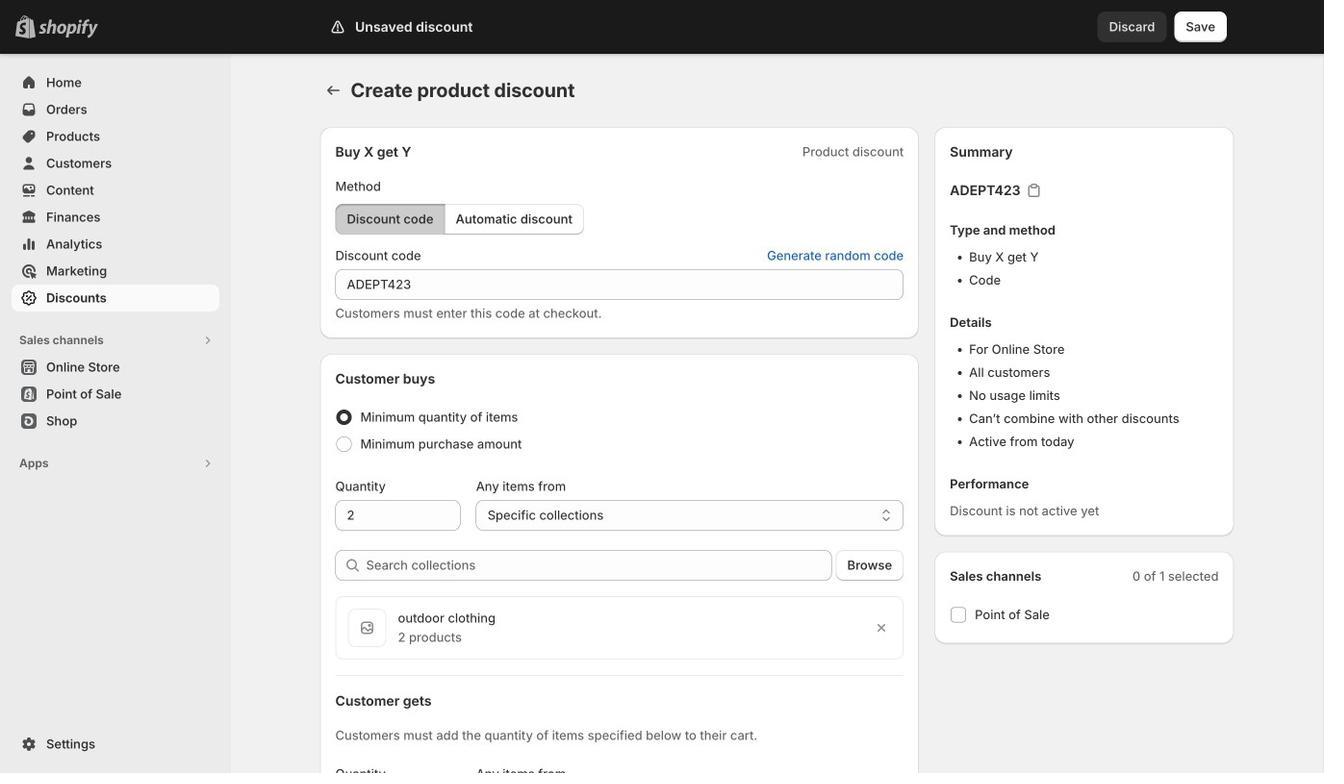 Task type: describe. For each thing, give the bounding box(es) containing it.
Search collections text field
[[366, 551, 832, 581]]



Task type: locate. For each thing, give the bounding box(es) containing it.
shopify image
[[39, 19, 98, 38]]

None text field
[[335, 270, 904, 300], [335, 501, 461, 531], [335, 270, 904, 300], [335, 501, 461, 531]]



Task type: vqa. For each thing, say whether or not it's contained in the screenshot.
Learn
no



